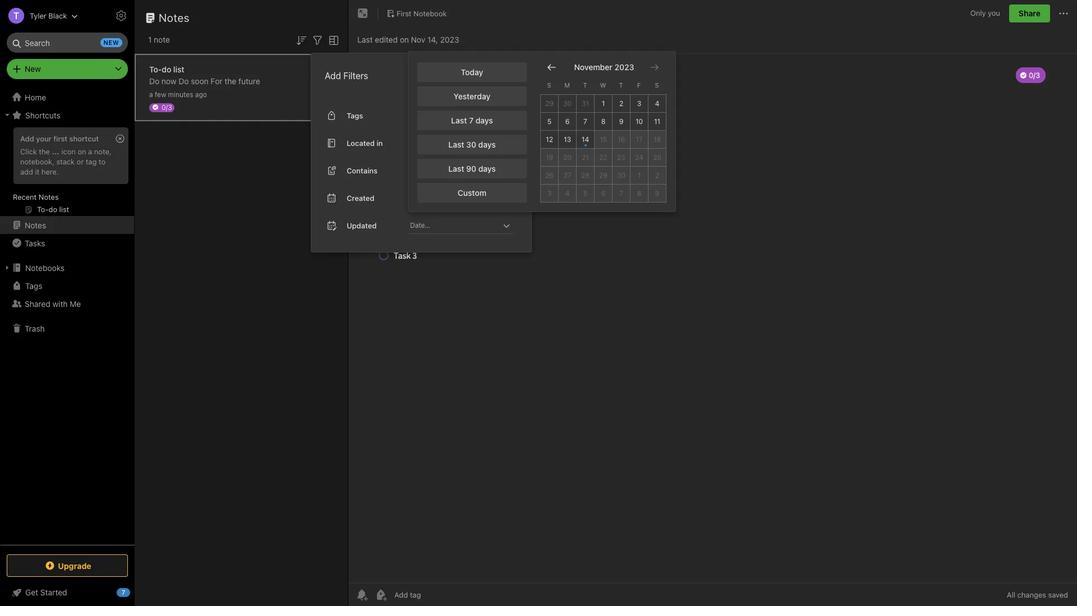 Task type: locate. For each thing, give the bounding box(es) containing it.
0 vertical spatial 6 button
[[559, 113, 577, 131]]

2023 inside note window element
[[440, 35, 459, 44]]

days up last 90 days
[[478, 140, 496, 149]]

the inside group
[[39, 147, 50, 156]]

last up last 30 days
[[451, 115, 467, 125]]

notes up note
[[159, 11, 190, 24]]

1 horizontal spatial 8
[[637, 189, 642, 197]]

1 horizontal spatial t
[[619, 81, 623, 88]]

90
[[466, 164, 476, 173]]

today
[[461, 67, 483, 77]]

29 button up 12
[[541, 95, 559, 113]]

1 horizontal spatial tags
[[347, 111, 363, 120]]

12 button
[[541, 131, 559, 149]]

1 vertical spatial days
[[478, 140, 496, 149]]

29 button right the 28
[[595, 167, 613, 184]]

a few minutes ago
[[149, 90, 207, 98]]

do down to-
[[149, 76, 159, 86]]

26 button
[[541, 167, 559, 184]]

new
[[25, 64, 41, 74]]

more actions image
[[1057, 7, 1071, 20]]

last inside note window element
[[357, 35, 373, 44]]

add
[[325, 71, 341, 81], [20, 134, 34, 143]]

0 horizontal spatial 7 button
[[577, 113, 595, 131]]

0 horizontal spatial 9 button
[[613, 113, 631, 131]]

29 up 12
[[545, 99, 554, 108]]

filters
[[344, 71, 368, 81]]

More actions field
[[1057, 4, 1071, 22]]

1 button down 24
[[631, 167, 649, 184]]

updated
[[347, 221, 377, 230]]

do
[[149, 76, 159, 86], [179, 76, 189, 86]]

30 up 90
[[466, 140, 476, 149]]

2 button up 16
[[613, 95, 631, 113]]

8 up 15
[[601, 117, 606, 126]]

notes right recent
[[39, 192, 59, 201]]

0 vertical spatial 2023
[[440, 35, 459, 44]]

all
[[1007, 590, 1016, 599]]

tree
[[0, 88, 135, 544]]

1 horizontal spatial 4
[[655, 99, 660, 108]]

22
[[599, 153, 608, 161]]

1 vertical spatial 4
[[565, 189, 570, 197]]

1 vertical spatial 2
[[655, 171, 659, 179]]

27
[[564, 171, 572, 179]]

7 button up the '14'
[[577, 113, 595, 131]]

tags up located
[[347, 111, 363, 120]]

Search text field
[[15, 33, 120, 53]]

shared with me link
[[0, 295, 134, 313]]

1 horizontal spatial 30
[[563, 99, 572, 108]]

first
[[397, 9, 412, 18]]

3 down 26 button
[[548, 189, 552, 197]]

7 button
[[577, 113, 595, 131], [613, 184, 631, 202]]

tooltip
[[271, 7, 332, 29]]

me
[[70, 299, 81, 308]]

days for last 7 days
[[476, 115, 493, 125]]

0 vertical spatial 29 button
[[541, 95, 559, 113]]

tasks button
[[0, 234, 134, 252]]

0 horizontal spatial 4
[[565, 189, 570, 197]]

0 vertical spatial 3
[[637, 99, 642, 108]]

2 button
[[613, 95, 631, 113], [649, 167, 667, 184]]

1 do from the left
[[149, 76, 159, 86]]

0 horizontal spatial 2 button
[[613, 95, 631, 113]]

8 down 24 button
[[637, 189, 642, 197]]

1 right the 31 button
[[602, 99, 605, 108]]

0 horizontal spatial on
[[78, 147, 86, 156]]

5 down 28 button on the top
[[583, 189, 588, 197]]

1 horizontal spatial 6 button
[[595, 184, 613, 202]]

last left 90
[[448, 164, 464, 173]]

29 right 28 button on the top
[[599, 171, 608, 179]]

1 left note
[[148, 35, 152, 44]]

t right m
[[583, 81, 587, 88]]

0 vertical spatial 1
[[148, 35, 152, 44]]

do
[[162, 64, 171, 74]]

0 vertical spatial 30 button
[[559, 95, 577, 113]]

29
[[545, 99, 554, 108], [599, 171, 608, 179]]

29 for the rightmost 29 button
[[599, 171, 608, 179]]

0 horizontal spatial 3
[[548, 189, 552, 197]]

Add filters field
[[311, 33, 324, 47]]

0 vertical spatial 5
[[548, 117, 552, 126]]

1 vertical spatial on
[[78, 147, 86, 156]]

5 button down the 28
[[577, 184, 595, 202]]

0 horizontal spatial 30
[[466, 140, 476, 149]]

add up click
[[20, 134, 34, 143]]

20 button
[[559, 149, 577, 167]]

1 horizontal spatial 2 button
[[649, 167, 667, 184]]

9 button down 25 "button"
[[649, 184, 667, 202]]

3 up "10"
[[637, 99, 642, 108]]

31
[[582, 99, 589, 108]]

2 right the 31 button
[[619, 99, 623, 108]]

0 horizontal spatial 9
[[619, 117, 624, 126]]

tasks
[[25, 238, 45, 248]]

your
[[36, 134, 52, 143]]

25
[[653, 153, 661, 161]]

days for last 90 days
[[478, 164, 496, 173]]

0 horizontal spatial t
[[583, 81, 587, 88]]

30 button left 31
[[559, 95, 577, 113]]

2 down 25 "button"
[[655, 171, 659, 179]]

1 vertical spatial 29
[[599, 171, 608, 179]]

on
[[400, 35, 409, 44], [78, 147, 86, 156]]

last for last 90 days
[[448, 164, 464, 173]]

30 button
[[559, 95, 577, 113], [613, 167, 631, 184]]

on left nov
[[400, 35, 409, 44]]

group
[[0, 124, 134, 221]]

1 horizontal spatial a
[[149, 90, 153, 98]]

1 horizontal spatial s
[[655, 81, 659, 88]]

6 button down 22 button
[[595, 184, 613, 202]]

1 vertical spatial 29 button
[[595, 167, 613, 184]]

0 vertical spatial 3 button
[[631, 95, 649, 113]]

1 horizontal spatial 1 button
[[631, 167, 649, 184]]

tags
[[347, 111, 363, 120], [25, 281, 42, 290]]

2023 right november
[[615, 62, 634, 72]]

10 button
[[631, 113, 649, 131]]

1 vertical spatial the
[[39, 147, 50, 156]]

1 vertical spatial add
[[20, 134, 34, 143]]

on inside 'icon on a note, notebook, stack or tag to add it here.'
[[78, 147, 86, 156]]

days down yesterday
[[476, 115, 493, 125]]

2 horizontal spatial 30
[[617, 171, 626, 179]]

icon
[[61, 147, 76, 156]]

23 button
[[613, 149, 631, 167]]

t down 2023 field
[[619, 81, 623, 88]]

a up tag
[[88, 147, 92, 156]]

15 button
[[595, 131, 613, 149]]

0 vertical spatial 1 button
[[595, 95, 613, 113]]

0 vertical spatial 2 button
[[613, 95, 631, 113]]

0 horizontal spatial the
[[39, 147, 50, 156]]

1 vertical spatial 8
[[637, 189, 642, 197]]

7 left click to collapse image in the left bottom of the page
[[122, 589, 125, 596]]

days right 90
[[478, 164, 496, 173]]

9 down 25 "button"
[[655, 189, 660, 197]]

note window element
[[348, 0, 1077, 606]]

0 horizontal spatial 29 button
[[541, 95, 559, 113]]

14
[[582, 135, 589, 144]]

0 horizontal spatial a
[[88, 147, 92, 156]]

notebooks link
[[0, 259, 134, 277]]

2 do from the left
[[179, 76, 189, 86]]

4 down "27" button
[[565, 189, 570, 197]]

9 up 16
[[619, 117, 624, 126]]

6 button up 13
[[559, 113, 577, 131]]

0 vertical spatial 4
[[655, 99, 660, 108]]

0/3
[[162, 103, 172, 111]]

2 button down the 25
[[649, 167, 667, 184]]

s right f
[[655, 81, 659, 88]]

8 button up 15
[[595, 113, 613, 131]]

1 horizontal spatial 2
[[655, 171, 659, 179]]

last 7 days
[[451, 115, 493, 125]]

24
[[635, 153, 644, 161]]

0 vertical spatial 6
[[565, 117, 570, 126]]

add tag image
[[374, 588, 388, 602]]

0 horizontal spatial do
[[149, 76, 159, 86]]

7 inside help and learning task checklist field
[[122, 589, 125, 596]]

upgrade
[[58, 561, 91, 570]]

yesterday
[[454, 91, 491, 101]]

30 for the left 30 button
[[563, 99, 572, 108]]

0 vertical spatial 29
[[545, 99, 554, 108]]

last for last edited on nov 14, 2023
[[357, 35, 373, 44]]

all
[[505, 71, 513, 80]]

first notebook
[[397, 9, 447, 18]]

last left 'edited'
[[357, 35, 373, 44]]

3 button up "10"
[[631, 95, 649, 113]]

1 horizontal spatial on
[[400, 35, 409, 44]]

8 button down 24 button
[[631, 184, 649, 202]]

1 horizontal spatial 7 button
[[613, 184, 631, 202]]

do now do soon for the future
[[149, 76, 260, 86]]

tags up shared
[[25, 281, 42, 290]]

30 left 31
[[563, 99, 572, 108]]

1 vertical spatial a
[[88, 147, 92, 156]]

0 vertical spatial tags
[[347, 111, 363, 120]]

november 2023
[[574, 62, 634, 72]]

last down last 7 days
[[449, 140, 464, 149]]

6 up 13
[[565, 117, 570, 126]]

5 button up 12
[[541, 113, 559, 131]]

add filters image
[[311, 34, 324, 47]]

t
[[583, 81, 587, 88], [619, 81, 623, 88]]

1 horizontal spatial do
[[179, 76, 189, 86]]

the right the for
[[225, 76, 236, 86]]

0 horizontal spatial 5
[[548, 117, 552, 126]]

notes
[[159, 11, 190, 24], [39, 192, 59, 201], [25, 220, 46, 230]]

1 vertical spatial 2023
[[615, 62, 634, 72]]

0 horizontal spatial s
[[547, 81, 551, 88]]

trash link
[[0, 319, 134, 337]]

30 down '23' button
[[617, 171, 626, 179]]

1 vertical spatial 6 button
[[595, 184, 613, 202]]

settings image
[[114, 9, 128, 22]]

0 horizontal spatial 2023
[[440, 35, 459, 44]]

2
[[619, 99, 623, 108], [655, 171, 659, 179]]

the
[[225, 76, 236, 86], [39, 147, 50, 156]]

Help and Learning task checklist field
[[0, 584, 135, 602]]

9 button
[[613, 113, 631, 131], [649, 184, 667, 202]]

24 button
[[631, 149, 649, 167]]

29 button
[[541, 95, 559, 113], [595, 167, 613, 184]]

7 button down '23' button
[[613, 184, 631, 202]]

30
[[563, 99, 572, 108], [466, 140, 476, 149], [617, 171, 626, 179]]

icon on a note, notebook, stack or tag to add it here.
[[20, 147, 111, 176]]

1 horizontal spatial 2023
[[615, 62, 634, 72]]

add left filters
[[325, 71, 341, 81]]

to-
[[149, 64, 162, 74]]

7 up last 30 days
[[469, 115, 474, 125]]

nov
[[411, 35, 425, 44]]

expand notebooks image
[[3, 263, 12, 272]]

2 horizontal spatial 1
[[638, 171, 641, 179]]

0 vertical spatial 2
[[619, 99, 623, 108]]

1 down 24 button
[[638, 171, 641, 179]]

1 button right 31
[[595, 95, 613, 113]]

2023 right 14,
[[440, 35, 459, 44]]

1 horizontal spatial 29
[[599, 171, 608, 179]]

19 button
[[541, 149, 559, 167]]

0 horizontal spatial 8 button
[[595, 113, 613, 131]]

9 button left "10"
[[613, 113, 631, 131]]

1 vertical spatial 3 button
[[541, 184, 559, 202]]

21
[[582, 153, 589, 161]]

0 vertical spatial 5 button
[[541, 113, 559, 131]]

notes up "tasks"
[[25, 220, 46, 230]]

0 vertical spatial 4 button
[[649, 95, 667, 113]]

the left '...'
[[39, 147, 50, 156]]

0 horizontal spatial 8
[[601, 117, 606, 126]]

1 vertical spatial 9 button
[[649, 184, 667, 202]]

note,
[[94, 147, 111, 156]]

started
[[40, 588, 67, 597]]

on up or
[[78, 147, 86, 156]]

7
[[469, 115, 474, 125], [584, 117, 587, 126], [620, 189, 623, 197], [122, 589, 125, 596]]

last 90 days
[[448, 164, 496, 173]]

5 for the leftmost 5 button
[[548, 117, 552, 126]]

1 s from the left
[[547, 81, 551, 88]]

20
[[563, 153, 572, 161]]

a left the few
[[149, 90, 153, 98]]

1 horizontal spatial 9
[[655, 189, 660, 197]]

...
[[52, 147, 59, 156]]

black
[[48, 11, 67, 20]]

notebook,
[[20, 157, 54, 166]]

last for last 30 days
[[449, 140, 464, 149]]

s left m
[[547, 81, 551, 88]]

4 up 11
[[655, 99, 660, 108]]

add inside group
[[20, 134, 34, 143]]

5 up 12
[[548, 117, 552, 126]]

it
[[35, 167, 39, 176]]

do down list
[[179, 76, 189, 86]]

0 horizontal spatial 6 button
[[559, 113, 577, 131]]

1 horizontal spatial 9 button
[[649, 184, 667, 202]]

0 horizontal spatial 30 button
[[559, 95, 577, 113]]

0 horizontal spatial add
[[20, 134, 34, 143]]

6 down 22 button
[[601, 189, 606, 197]]

located in
[[347, 138, 383, 147]]

4 button down 27
[[559, 184, 577, 202]]

notebook
[[414, 9, 447, 18]]

1 vertical spatial 1 button
[[631, 167, 649, 184]]

2023
[[440, 35, 459, 44], [615, 62, 634, 72]]

1 vertical spatial 4 button
[[559, 184, 577, 202]]

add a reminder image
[[355, 588, 369, 602]]

5 button
[[541, 113, 559, 131], [577, 184, 595, 202]]

a
[[149, 90, 153, 98], [88, 147, 92, 156]]

30 button down 23
[[613, 167, 631, 184]]

16 button
[[613, 131, 631, 149]]

recent notes
[[13, 192, 59, 201]]

0 horizontal spatial 2
[[619, 99, 623, 108]]

4 button up 11
[[649, 95, 667, 113]]

1 note
[[148, 35, 170, 44]]

0 horizontal spatial 29
[[545, 99, 554, 108]]

0 vertical spatial days
[[476, 115, 493, 125]]

last for last 7 days
[[451, 115, 467, 125]]

0 horizontal spatial 6
[[565, 117, 570, 126]]

last 30 days
[[449, 140, 496, 149]]

1 vertical spatial 9
[[655, 189, 660, 197]]

3 button down 26
[[541, 184, 559, 202]]



Task type: vqa. For each thing, say whether or not it's contained in the screenshot.
Ruby Anderson within First Notebook row
no



Task type: describe. For each thing, give the bounding box(es) containing it.
1 horizontal spatial 5 button
[[577, 184, 595, 202]]

12
[[546, 135, 553, 144]]

1 vertical spatial 3
[[548, 189, 552, 197]]

home
[[25, 92, 46, 102]]

november
[[574, 62, 613, 72]]

recent
[[13, 192, 37, 201]]

only you
[[971, 9, 1000, 18]]

1 t from the left
[[583, 81, 587, 88]]

clear all
[[484, 71, 513, 80]]

0 vertical spatial 7 button
[[577, 113, 595, 131]]

ago
[[195, 90, 207, 98]]

0 horizontal spatial 1 button
[[595, 95, 613, 113]]

you
[[988, 9, 1000, 18]]

add filters
[[325, 71, 368, 81]]

26
[[545, 171, 554, 179]]

13
[[564, 135, 571, 144]]

29 for 29 button to the top
[[545, 99, 554, 108]]

2023 field
[[613, 61, 634, 73]]

group containing add your first shortcut
[[0, 124, 134, 221]]

click the ...
[[20, 147, 59, 156]]

1 vertical spatial 1
[[602, 99, 605, 108]]

days for last 30 days
[[478, 140, 496, 149]]

5 for rightmost 5 button
[[583, 189, 588, 197]]

19
[[546, 153, 553, 161]]

new search field
[[15, 33, 122, 53]]

contains
[[347, 166, 378, 175]]

custom
[[458, 188, 487, 197]]

1 horizontal spatial 3 button
[[631, 95, 649, 113]]

with
[[52, 299, 68, 308]]

click
[[20, 147, 37, 156]]

1 horizontal spatial 29 button
[[595, 167, 613, 184]]

minutes
[[168, 90, 193, 98]]

to-do list
[[149, 64, 184, 74]]

new
[[104, 39, 119, 46]]

created
[[347, 193, 375, 202]]

add
[[20, 167, 33, 176]]

share
[[1019, 8, 1041, 18]]

0 vertical spatial notes
[[159, 11, 190, 24]]

1 vertical spatial 30
[[466, 140, 476, 149]]

1 horizontal spatial 4 button
[[649, 95, 667, 113]]

30 for the bottommost 30 button
[[617, 171, 626, 179]]

Sort options field
[[295, 33, 308, 47]]

new button
[[7, 59, 128, 79]]

located
[[347, 138, 375, 147]]

get started
[[25, 588, 67, 597]]

only
[[971, 9, 986, 18]]

14,
[[428, 35, 438, 44]]

0 vertical spatial 8 button
[[595, 113, 613, 131]]

1 vertical spatial notes
[[39, 192, 59, 201]]

on inside note window element
[[400, 35, 409, 44]]

2 vertical spatial notes
[[25, 220, 46, 230]]

7 down '23' button
[[620, 189, 623, 197]]

get
[[25, 588, 38, 597]]

now
[[162, 76, 176, 86]]

tyler
[[30, 11, 46, 20]]

25 button
[[649, 149, 667, 167]]

1 horizontal spatial 6
[[601, 189, 606, 197]]

2 t from the left
[[619, 81, 623, 88]]

trash
[[25, 323, 45, 333]]

add for add your first shortcut
[[20, 134, 34, 143]]

21 button
[[577, 149, 595, 167]]

1 horizontal spatial 8 button
[[631, 184, 649, 202]]

1 vertical spatial 7 button
[[613, 184, 631, 202]]

0 vertical spatial 9 button
[[613, 113, 631, 131]]

Account field
[[0, 4, 78, 27]]

0 vertical spatial 9
[[619, 117, 624, 126]]

all changes saved
[[1007, 590, 1068, 599]]

shortcuts
[[25, 110, 60, 120]]

a inside 'icon on a note, notebook, stack or tag to add it here.'
[[88, 147, 92, 156]]

upgrade button
[[7, 554, 128, 577]]

0 vertical spatial 8
[[601, 117, 606, 126]]

11
[[654, 117, 660, 126]]

11 button
[[649, 113, 667, 131]]

click to collapse image
[[130, 585, 139, 599]]

0 horizontal spatial 3 button
[[541, 184, 559, 202]]

0 vertical spatial a
[[149, 90, 153, 98]]

add for add filters
[[325, 71, 341, 81]]

first
[[53, 134, 67, 143]]

expand note image
[[356, 7, 370, 20]]

notebooks
[[25, 263, 65, 272]]

17 button
[[631, 131, 649, 149]]

4 for right 4 'button'
[[655, 99, 660, 108]]

last edited on nov 14, 2023
[[357, 35, 459, 44]]

tag
[[86, 157, 97, 166]]

31 button
[[577, 95, 595, 113]]

tree containing home
[[0, 88, 135, 544]]

soon
[[191, 76, 209, 86]]

1 vertical spatial 2 button
[[649, 167, 667, 184]]

1 vertical spatial 30 button
[[613, 167, 631, 184]]

0 horizontal spatial 5 button
[[541, 113, 559, 131]]

clear all button
[[483, 69, 515, 82]]

first notebook button
[[383, 6, 451, 21]]

list
[[173, 64, 184, 74]]

clear
[[484, 71, 503, 80]]

saved
[[1048, 590, 1068, 599]]

0 horizontal spatial 1
[[148, 35, 152, 44]]

28
[[581, 171, 590, 179]]

shortcut
[[69, 134, 99, 143]]

date…
[[410, 221, 430, 229]]

shortcuts button
[[0, 106, 134, 124]]

to
[[99, 157, 106, 166]]

4 for left 4 'button'
[[565, 189, 570, 197]]

17
[[636, 135, 643, 144]]

November field
[[572, 61, 613, 73]]

2 s from the left
[[655, 81, 659, 88]]

 Date picker field
[[408, 218, 525, 234]]

28 button
[[577, 167, 595, 184]]

7 down the 31 button
[[584, 117, 587, 126]]

Add tag field
[[393, 590, 478, 600]]

or
[[77, 157, 84, 166]]

14 button
[[577, 131, 595, 149]]

tags inside button
[[25, 281, 42, 290]]

10
[[636, 117, 643, 126]]

View options field
[[324, 33, 341, 47]]

changes
[[1018, 590, 1046, 599]]

0 horizontal spatial 4 button
[[559, 184, 577, 202]]

tyler black
[[30, 11, 67, 20]]

notes link
[[0, 216, 134, 234]]

for
[[211, 76, 223, 86]]

1 horizontal spatial 3
[[637, 99, 642, 108]]

22 button
[[595, 149, 613, 167]]

Note Editor text field
[[348, 54, 1077, 583]]

0 vertical spatial the
[[225, 76, 236, 86]]

share button
[[1009, 4, 1050, 22]]



